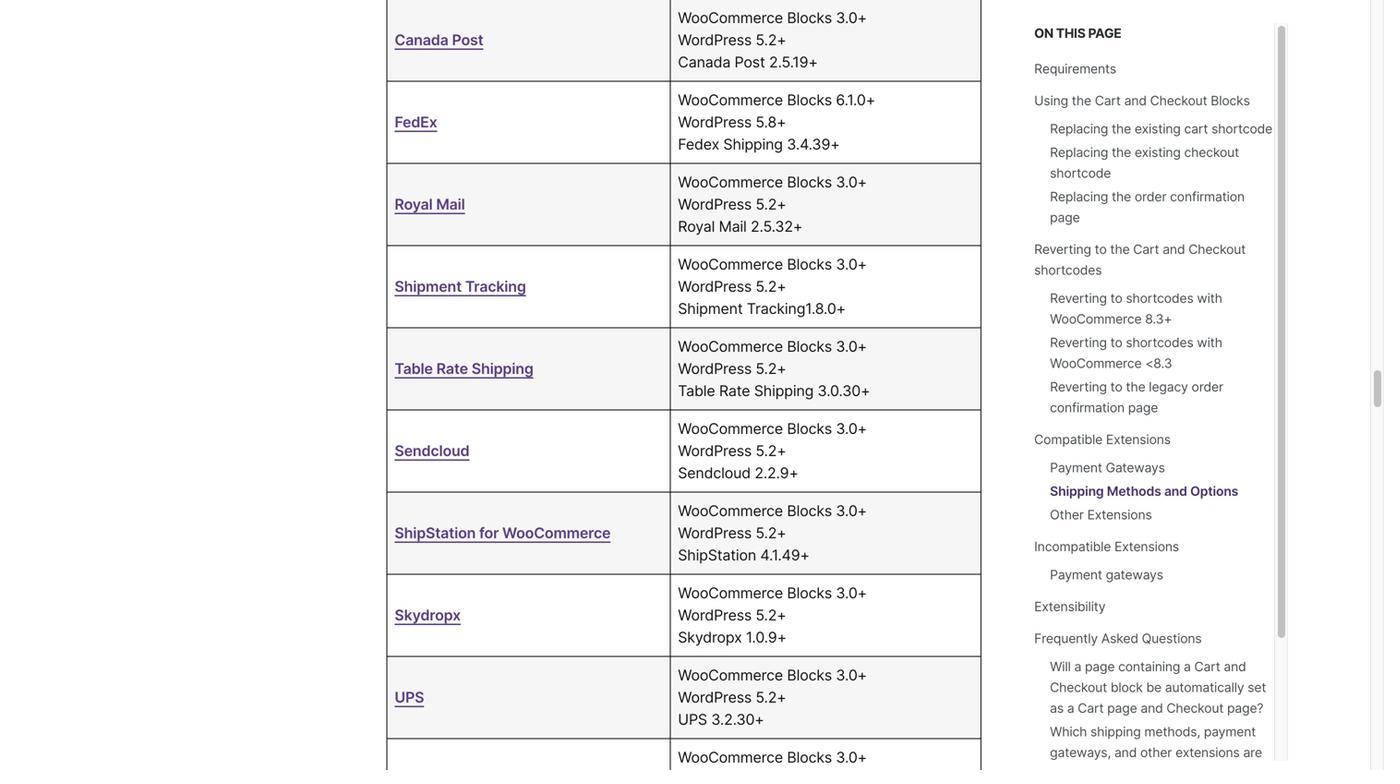 Task type: describe. For each thing, give the bounding box(es) containing it.
royal mail
[[395, 195, 465, 213]]

page right this
[[1088, 25, 1122, 41]]

0 vertical spatial canada
[[395, 31, 449, 49]]

royal inside "woocommerce blocks 3.0+ wordpress 5.2+ royal mail 2.5.32+"
[[678, 217, 715, 235]]

using the cart and checkout blocks
[[1035, 93, 1250, 109]]

woocommerce for woocommerce blocks 3.0+
[[678, 748, 783, 766]]

requirements link
[[1035, 61, 1117, 77]]

to inside reverting to the cart and checkout shortcodes
[[1095, 242, 1107, 257]]

woocommerce up reverting to the legacy order confirmation page link
[[1050, 356, 1142, 371]]

replacing the existing checkout shortcode link
[[1050, 145, 1240, 181]]

which
[[1050, 724, 1087, 740]]

3.0+ for woocommerce blocks 3.0+
[[836, 748, 867, 766]]

tracking1.8.0+
[[747, 300, 846, 318]]

a up automatically
[[1184, 659, 1191, 675]]

0 vertical spatial sendcloud
[[395, 442, 470, 460]]

woocommerce for woocommerce blocks 3.0+ wordpress 5.2+ skydropx 1.0.9+
[[678, 584, 783, 602]]

compatible
[[1035, 432, 1103, 447]]

and inside reverting to the cart and checkout shortcodes
[[1163, 242, 1185, 257]]

a right will
[[1075, 659, 1082, 675]]

wordpress for canada
[[678, 31, 752, 49]]

skydropx link
[[395, 606, 461, 624]]

frequently
[[1035, 631, 1098, 647]]

gateways,
[[1050, 745, 1111, 761]]

gateways
[[1106, 567, 1164, 583]]

frequently asked questions link
[[1035, 631, 1202, 647]]

3 replacing from the top
[[1050, 189, 1109, 205]]

reverting to shortcodes with woocommerce <8.3 link
[[1050, 335, 1223, 371]]

using the cart and checkout blocks link
[[1035, 93, 1250, 109]]

on this page
[[1035, 25, 1122, 41]]

payment gateways
[[1050, 567, 1164, 583]]

3.0+ for woocommerce blocks 3.0+ wordpress 5.2+ table rate shipping 3.0.30+
[[836, 337, 867, 355]]

checkout inside reverting to the cart and checkout shortcodes
[[1189, 242, 1246, 257]]

tracking
[[465, 277, 526, 295]]

shipstation for woocommerce link
[[395, 524, 611, 542]]

and up the replacing the existing cart shortcode "link"
[[1125, 93, 1147, 109]]

shipping inside payment gateways shipping methods and options other extensions
[[1050, 484, 1104, 499]]

wordpress for shipstation
[[678, 524, 752, 542]]

wordpress for skydropx
[[678, 606, 752, 624]]

wordpress for table
[[678, 360, 752, 378]]

woocommerce blocks 3.0+ wordpress 5.2+ shipment tracking1.8.0+
[[678, 255, 867, 318]]

woocommerce right for
[[502, 524, 611, 542]]

payment gateways link
[[1050, 460, 1165, 476]]

legacy
[[1149, 379, 1188, 395]]

replacing the existing cart shortcode link
[[1050, 121, 1273, 137]]

fedex link
[[395, 113, 437, 131]]

0 vertical spatial mail
[[436, 195, 465, 213]]

3.0+ for woocommerce blocks 3.0+ wordpress 5.2+ shipment tracking1.8.0+
[[836, 255, 867, 273]]

methods
[[1107, 484, 1162, 499]]

cart up automatically
[[1195, 659, 1221, 675]]

shortcodes inside reverting to the cart and checkout shortcodes
[[1035, 262, 1102, 278]]

the inside reverting to shortcodes with woocommerce 8.3+ reverting to shortcodes with woocommerce <8.3 reverting to the legacy order confirmation page
[[1126, 379, 1146, 395]]

checkout down automatically
[[1167, 701, 1224, 716]]

are
[[1244, 745, 1263, 761]]

as
[[1050, 701, 1064, 716]]

blocks for woocommerce blocks 3.0+ wordpress 5.2+ sendcloud 2.2.9+
[[787, 420, 832, 438]]

shipping inside woocommerce blocks 3.0+ wordpress 5.2+ table rate shipping 3.0.30+
[[754, 382, 814, 400]]

and down shipping
[[1115, 745, 1137, 761]]

2 vertical spatial shortcodes
[[1126, 335, 1194, 351]]

the right using
[[1072, 93, 1092, 109]]

will
[[1050, 659, 1071, 675]]

be
[[1147, 680, 1162, 695]]

reverting to the cart and checkout shortcodes
[[1035, 242, 1246, 278]]

compatible extensions
[[1035, 432, 1171, 447]]

<8.3
[[1145, 356, 1172, 371]]

reverting to the legacy order confirmation page link
[[1050, 379, 1224, 416]]

sendcloud inside the woocommerce blocks 3.0+ wordpress 5.2+ sendcloud 2.2.9+
[[678, 464, 751, 482]]

8.3+
[[1145, 311, 1172, 327]]

1.0.9+
[[746, 628, 787, 646]]

blocks up checkout
[[1211, 93, 1250, 109]]

5.8+
[[756, 113, 786, 131]]

rate inside woocommerce blocks 3.0+ wordpress 5.2+ table rate shipping 3.0.30+
[[719, 382, 750, 400]]

fedex
[[395, 113, 437, 131]]

table rate shipping
[[395, 360, 534, 378]]

compatible extensions link
[[1035, 432, 1171, 447]]

6.1.0+
[[836, 91, 876, 109]]

3.0+ for woocommerce blocks 3.0+ wordpress 5.2+ royal mail 2.5.32+
[[836, 173, 867, 191]]

extensibility link
[[1035, 599, 1106, 615]]

3.0+ for woocommerce blocks 3.0+ wordpress 5.2+ skydropx 1.0.9+
[[836, 584, 867, 602]]

checkout down will
[[1050, 680, 1107, 695]]

the inside reverting to the cart and checkout shortcodes
[[1111, 242, 1130, 257]]

shipment tracking link
[[395, 277, 526, 295]]

block
[[1111, 680, 1143, 695]]

canada post link
[[395, 31, 484, 49]]

extensions inside payment gateways shipping methods and options other extensions
[[1088, 507, 1152, 523]]

2.5.32+
[[751, 217, 803, 235]]

5.2+ for tracking1.8.0+
[[756, 277, 787, 295]]

woocommerce for woocommerce blocks 3.0+ wordpress 5.2+ shipment tracking1.8.0+
[[678, 255, 783, 273]]

woocommerce up reverting to shortcodes with woocommerce <8.3 link
[[1050, 311, 1142, 327]]

woocommerce blocks 3.0+ wordpress 5.2+ royal mail 2.5.32+
[[678, 173, 867, 235]]

woocommerce for woocommerce blocks 3.0+ wordpress 5.2+ canada post 2.5.19+
[[678, 9, 783, 27]]

wordpress for royal
[[678, 195, 752, 213]]

fedex
[[678, 135, 720, 153]]

set
[[1248, 680, 1266, 695]]

payment
[[1204, 724, 1256, 740]]

questions
[[1142, 631, 1202, 647]]

3.0+ for woocommerce blocks 3.0+ wordpress 5.2+ sendcloud 2.2.9+
[[836, 420, 867, 438]]

5.2+ for 4.1.49+
[[756, 524, 787, 542]]

5.2+ for 2.2.9+
[[756, 442, 787, 460]]

methods,
[[1145, 724, 1201, 740]]

and down be
[[1141, 701, 1163, 716]]

shipstation inside woocommerce blocks 3.0+ wordpress 5.2+ shipstation 4.1.49+
[[678, 546, 757, 564]]

page inside reverting to shortcodes with woocommerce 8.3+ reverting to shortcodes with woocommerce <8.3 reverting to the legacy order confirmation page
[[1128, 400, 1158, 416]]

blocks for woocommerce blocks 3.0+ wordpress 5.2+ shipstation 4.1.49+
[[787, 502, 832, 520]]

3.0+ for woocommerce blocks 3.0+ wordpress 5.2+ ups 3.2.30+
[[836, 666, 867, 684]]

for
[[479, 524, 499, 542]]

2.2.9+
[[755, 464, 799, 482]]

2 with from the top
[[1197, 335, 1223, 351]]

checkout up cart
[[1150, 93, 1208, 109]]

containing
[[1119, 659, 1181, 675]]

woocommerce blocks 6.1.0+ wordpress 5.8+ fedex shipping 3.4.39+
[[678, 91, 876, 153]]

payment gateways shipping methods and options other extensions
[[1050, 460, 1239, 523]]

woocommerce for woocommerce blocks 3.0+ wordpress 5.2+ shipstation 4.1.49+
[[678, 502, 783, 520]]

other extensions link
[[1050, 507, 1152, 523]]

woocommerce blocks 3.0+
[[678, 748, 867, 766]]

frequently asked questions
[[1035, 631, 1202, 647]]

canada post
[[395, 31, 484, 49]]

mail inside "woocommerce blocks 3.0+ wordpress 5.2+ royal mail 2.5.32+"
[[719, 217, 747, 235]]

table rate shipping link
[[395, 360, 534, 378]]

post inside woocommerce blocks 3.0+ wordpress 5.2+ canada post 2.5.19+
[[735, 53, 765, 71]]

woocommerce blocks 3.0+ wordpress 5.2+ canada post 2.5.19+
[[678, 9, 867, 71]]

blocks for woocommerce blocks 3.0+ wordpress 5.2+ canada post 2.5.19+
[[787, 9, 832, 27]]

page?
[[1227, 701, 1264, 716]]

woocommerce for woocommerce blocks 3.0+ wordpress 5.2+ royal mail 2.5.32+
[[678, 173, 783, 191]]

0 horizontal spatial post
[[452, 31, 484, 49]]

reverting inside reverting to the cart and checkout shortcodes
[[1035, 242, 1092, 257]]

woocommerce blocks 3.0+ wordpress 5.2+ table rate shipping 3.0.30+
[[678, 337, 870, 400]]

ups link
[[395, 688, 424, 706]]

using
[[1035, 93, 1069, 109]]

wordpress for shipment
[[678, 277, 752, 295]]

page inside replacing the existing cart shortcode replacing the existing checkout shortcode replacing the order confirmation page
[[1050, 210, 1080, 225]]



Task type: vqa. For each thing, say whether or not it's contained in the screenshot.
Skydropx to the left
yes



Task type: locate. For each thing, give the bounding box(es) containing it.
rate up the woocommerce blocks 3.0+ wordpress 5.2+ sendcloud 2.2.9+ at the bottom of page
[[719, 382, 750, 400]]

shipping inside woocommerce blocks 6.1.0+ wordpress 5.8+ fedex shipping 3.4.39+
[[724, 135, 783, 153]]

blocks inside woocommerce blocks 3.0+ wordpress 5.2+ shipstation 4.1.49+
[[787, 502, 832, 520]]

blocks for woocommerce blocks 3.0+ wordpress 5.2+ skydropx 1.0.9+
[[787, 584, 832, 602]]

1 vertical spatial order
[[1192, 379, 1224, 395]]

payment down incompatible
[[1050, 567, 1103, 583]]

confirmation inside replacing the existing cart shortcode replacing the existing checkout shortcode replacing the order confirmation page
[[1170, 189, 1245, 205]]

blocks for woocommerce blocks 3.0+ wordpress 5.2+ table rate shipping 3.0.30+
[[787, 337, 832, 355]]

blocks inside "woocommerce blocks 3.0+ wordpress 5.2+ royal mail 2.5.32+"
[[787, 173, 832, 191]]

shipping methods and options link
[[1050, 484, 1239, 499]]

3 wordpress from the top
[[678, 195, 752, 213]]

mail up shipment tracking link
[[436, 195, 465, 213]]

blocks inside woocommerce blocks 6.1.0+ wordpress 5.8+ fedex shipping 3.4.39+
[[787, 91, 832, 109]]

extensions down methods in the bottom of the page
[[1088, 507, 1152, 523]]

canada inside woocommerce blocks 3.0+ wordpress 5.2+ canada post 2.5.19+
[[678, 53, 731, 71]]

cart down requirements link
[[1095, 93, 1121, 109]]

blocks up tracking1.8.0+
[[787, 255, 832, 273]]

5.2+ inside woocommerce blocks 3.0+ wordpress 5.2+ shipstation 4.1.49+
[[756, 524, 787, 542]]

a
[[1075, 659, 1082, 675], [1184, 659, 1191, 675], [1067, 701, 1075, 716]]

1 vertical spatial skydropx
[[678, 628, 742, 646]]

sendcloud
[[395, 442, 470, 460], [678, 464, 751, 482]]

reverting to shortcodes with woocommerce 8.3+ reverting to shortcodes with woocommerce <8.3 reverting to the legacy order confirmation page
[[1050, 290, 1224, 416]]

1 5.2+ from the top
[[756, 31, 787, 49]]

blocks up the 2.5.19+
[[787, 9, 832, 27]]

ups
[[395, 688, 424, 706], [678, 711, 707, 729]]

3.0.30+
[[818, 382, 870, 400]]

1 vertical spatial rate
[[719, 382, 750, 400]]

skydropx
[[395, 606, 461, 624], [678, 628, 742, 646]]

3 5.2+ from the top
[[756, 277, 787, 295]]

shipping down tracking
[[472, 360, 534, 378]]

shipment left tracking
[[395, 277, 462, 295]]

to down replacing the order confirmation page link
[[1095, 242, 1107, 257]]

shortcodes
[[1035, 262, 1102, 278], [1126, 290, 1194, 306], [1126, 335, 1194, 351]]

woocommerce for woocommerce blocks 3.0+ wordpress 5.2+ sendcloud 2.2.9+
[[678, 420, 783, 438]]

1 vertical spatial shipment
[[678, 300, 743, 318]]

post
[[452, 31, 484, 49], [735, 53, 765, 71]]

1 vertical spatial shortcodes
[[1126, 290, 1194, 306]]

shipping up other
[[1050, 484, 1104, 499]]

woocommerce up the 1.0.9+
[[678, 584, 783, 602]]

shortcodes up <8.3
[[1126, 335, 1194, 351]]

the left legacy
[[1126, 379, 1146, 395]]

0 vertical spatial ups
[[395, 688, 424, 706]]

blocks for woocommerce blocks 3.0+
[[787, 748, 832, 766]]

1 payment from the top
[[1050, 460, 1103, 476]]

5.2+ inside woocommerce blocks 3.0+ wordpress 5.2+ ups 3.2.30+
[[756, 688, 787, 706]]

0 horizontal spatial rate
[[436, 360, 468, 378]]

extensions up gateways
[[1115, 539, 1179, 555]]

woocommerce blocks 3.0+ wordpress 5.2+ shipstation 4.1.49+
[[678, 502, 867, 564]]

blocks inside the woocommerce blocks 3.0+ wordpress 5.2+ sendcloud 2.2.9+
[[787, 420, 832, 438]]

0 vertical spatial rate
[[436, 360, 468, 378]]

mail left 2.5.32+
[[719, 217, 747, 235]]

sendcloud down 'table rate shipping' link
[[395, 442, 470, 460]]

ups inside woocommerce blocks 3.0+ wordpress 5.2+ ups 3.2.30+
[[678, 711, 707, 729]]

wordpress inside woocommerce blocks 6.1.0+ wordpress 5.8+ fedex shipping 3.4.39+
[[678, 113, 752, 131]]

0 vertical spatial with
[[1197, 290, 1223, 306]]

to down reverting to shortcodes with woocommerce 8.3+ link
[[1111, 335, 1123, 351]]

blocks inside woocommerce blocks 3.0+ wordpress 5.2+ table rate shipping 3.0.30+
[[787, 337, 832, 355]]

woocommerce inside "woocommerce blocks 3.0+ wordpress 5.2+ royal mail 2.5.32+"
[[678, 173, 783, 191]]

0 horizontal spatial confirmation
[[1050, 400, 1125, 416]]

3.4.39+
[[787, 135, 840, 153]]

0 vertical spatial payment
[[1050, 460, 1103, 476]]

3.2.30+
[[711, 711, 764, 729]]

5.2+ inside the woocommerce blocks 3.0+ wordpress 5.2+ sendcloud 2.2.9+
[[756, 442, 787, 460]]

4.1.49+
[[760, 546, 810, 564]]

woocommerce down woocommerce blocks 3.0+ wordpress 5.2+ shipment tracking1.8.0+
[[678, 337, 783, 355]]

woocommerce for woocommerce blocks 6.1.0+ wordpress 5.8+ fedex shipping 3.4.39+
[[678, 91, 783, 109]]

5.2+ up tracking1.8.0+
[[756, 277, 787, 295]]

7 3.0+ from the top
[[836, 584, 867, 602]]

blocks inside woocommerce blocks 3.0+ wordpress 5.2+ ups 3.2.30+
[[787, 666, 832, 684]]

0 vertical spatial shipstation
[[395, 524, 476, 542]]

0 vertical spatial order
[[1135, 189, 1167, 205]]

5.2+ up the 2.5.19+
[[756, 31, 787, 49]]

other
[[1050, 507, 1084, 523]]

5.2+ inside woocommerce blocks 3.0+ wordpress 5.2+ shipment tracking1.8.0+
[[756, 277, 787, 295]]

reverting to the cart and checkout shortcodes link
[[1035, 242, 1246, 278]]

2 wordpress from the top
[[678, 113, 752, 131]]

wordpress for fedex
[[678, 113, 752, 131]]

incompatible extensions
[[1035, 539, 1179, 555]]

1 horizontal spatial order
[[1192, 379, 1224, 395]]

payment down compatible
[[1050, 460, 1103, 476]]

cart down replacing the order confirmation page link
[[1134, 242, 1160, 257]]

shortcode up checkout
[[1212, 121, 1273, 137]]

5 5.2+ from the top
[[756, 442, 787, 460]]

confirmation down checkout
[[1170, 189, 1245, 205]]

checkout down replacing the order confirmation page link
[[1189, 242, 1246, 257]]

1 horizontal spatial ups
[[678, 711, 707, 729]]

2 existing from the top
[[1135, 145, 1181, 160]]

will a page containing a cart and checkout block be automatically set as a cart page and checkout page? which shipping methods, payment gateways, and other extensions are supported?
[[1050, 659, 1266, 770]]

5.2+ for mail
[[756, 195, 787, 213]]

6 5.2+ from the top
[[756, 524, 787, 542]]

ups left 3.2.30+
[[678, 711, 707, 729]]

5 3.0+ from the top
[[836, 420, 867, 438]]

extensibility
[[1035, 599, 1106, 615]]

1 vertical spatial ups
[[678, 711, 707, 729]]

requirements
[[1035, 61, 1117, 77]]

the
[[1072, 93, 1092, 109], [1112, 121, 1132, 137], [1112, 145, 1132, 160], [1112, 189, 1132, 205], [1111, 242, 1130, 257], [1126, 379, 1146, 395]]

woocommerce up 3.2.30+
[[678, 666, 783, 684]]

this
[[1056, 25, 1086, 41]]

2 vertical spatial extensions
[[1115, 539, 1179, 555]]

2 3.0+ from the top
[[836, 173, 867, 191]]

blocks down 2.2.9+
[[787, 502, 832, 520]]

3.0+ inside woocommerce blocks 3.0+ wordpress 5.2+ shipstation 4.1.49+
[[836, 502, 867, 520]]

replacing the existing cart shortcode replacing the existing checkout shortcode replacing the order confirmation page
[[1050, 121, 1273, 225]]

5.2+ up 4.1.49+ at the right of page
[[756, 524, 787, 542]]

and inside payment gateways shipping methods and options other extensions
[[1165, 484, 1188, 499]]

3.0+ inside woocommerce blocks 3.0+ wordpress 5.2+ canada post 2.5.19+
[[836, 9, 867, 27]]

1 existing from the top
[[1135, 121, 1181, 137]]

woocommerce down 2.2.9+
[[678, 502, 783, 520]]

ups down skydropx link
[[395, 688, 424, 706]]

shortcodes up the 8.3+
[[1126, 290, 1194, 306]]

replacing
[[1050, 121, 1109, 137], [1050, 145, 1109, 160], [1050, 189, 1109, 205]]

page up reverting to the cart and checkout shortcodes
[[1050, 210, 1080, 225]]

incompatible
[[1035, 539, 1111, 555]]

1 horizontal spatial table
[[678, 382, 715, 400]]

1 vertical spatial shipstation
[[678, 546, 757, 564]]

woocommerce blocks 3.0+ wordpress 5.2+ skydropx 1.0.9+
[[678, 584, 867, 646]]

1 vertical spatial table
[[678, 382, 715, 400]]

the down the replacing the existing cart shortcode "link"
[[1112, 145, 1132, 160]]

shipping down 5.8+
[[724, 135, 783, 153]]

3.0+ inside "woocommerce blocks 3.0+ wordpress 5.2+ royal mail 2.5.32+"
[[836, 173, 867, 191]]

skydropx up ups link
[[395, 606, 461, 624]]

order inside reverting to shortcodes with woocommerce 8.3+ reverting to shortcodes with woocommerce <8.3 reverting to the legacy order confirmation page
[[1192, 379, 1224, 395]]

1 horizontal spatial shipstation
[[678, 546, 757, 564]]

5.2+ for post
[[756, 31, 787, 49]]

0 vertical spatial shortcodes
[[1035, 262, 1102, 278]]

table inside woocommerce blocks 3.0+ wordpress 5.2+ table rate shipping 3.0.30+
[[678, 382, 715, 400]]

woocommerce for woocommerce blocks 3.0+ wordpress 5.2+ ups 3.2.30+
[[678, 666, 783, 684]]

cart inside reverting to the cart and checkout shortcodes
[[1134, 242, 1160, 257]]

woocommerce blocks 3.0+ wordpress 5.2+ sendcloud 2.2.9+
[[678, 420, 867, 482]]

8 wordpress from the top
[[678, 606, 752, 624]]

blocks down tracking1.8.0+
[[787, 337, 832, 355]]

5.2+ inside "woocommerce blocks 3.0+ wordpress 5.2+ royal mail 2.5.32+"
[[756, 195, 787, 213]]

woocommerce up 5.8+
[[678, 91, 783, 109]]

5.2+ up 2.2.9+
[[756, 442, 787, 460]]

woocommerce inside woocommerce blocks 3.0+ wordpress 5.2+ ups 3.2.30+
[[678, 666, 783, 684]]

0 horizontal spatial skydropx
[[395, 606, 461, 624]]

0 vertical spatial replacing
[[1050, 121, 1109, 137]]

woocommerce inside the woocommerce blocks 3.0+ wordpress 5.2+ sendcloud 2.2.9+
[[678, 420, 783, 438]]

to down reverting to the cart and checkout shortcodes link
[[1111, 290, 1123, 306]]

1 vertical spatial with
[[1197, 335, 1223, 351]]

shipstation
[[395, 524, 476, 542], [678, 546, 757, 564]]

blocks down woocommerce blocks 3.0+ wordpress 5.2+ ups 3.2.30+
[[787, 748, 832, 766]]

gateways
[[1106, 460, 1165, 476]]

0 horizontal spatial sendcloud
[[395, 442, 470, 460]]

5.2+ for rate
[[756, 360, 787, 378]]

5 wordpress from the top
[[678, 360, 752, 378]]

confirmation
[[1170, 189, 1245, 205], [1050, 400, 1125, 416]]

wordpress inside woocommerce blocks 3.0+ wordpress 5.2+ table rate shipping 3.0.30+
[[678, 360, 752, 378]]

8 5.2+ from the top
[[756, 688, 787, 706]]

page down frequently asked questions link
[[1085, 659, 1115, 675]]

existing down using the cart and checkout blocks link
[[1135, 121, 1181, 137]]

skydropx inside woocommerce blocks 3.0+ wordpress 5.2+ skydropx 1.0.9+
[[678, 628, 742, 646]]

0 vertical spatial skydropx
[[395, 606, 461, 624]]

5.2+ up the 1.0.9+
[[756, 606, 787, 624]]

blocks down 4.1.49+ at the right of page
[[787, 584, 832, 602]]

0 horizontal spatial royal
[[395, 195, 433, 213]]

extensions for compatible
[[1106, 432, 1171, 447]]

cart up which
[[1078, 701, 1104, 716]]

royal mail link
[[395, 195, 465, 213]]

a right as
[[1067, 701, 1075, 716]]

9 3.0+ from the top
[[836, 748, 867, 766]]

blocks for woocommerce blocks 6.1.0+ wordpress 5.8+ fedex shipping 3.4.39+
[[787, 91, 832, 109]]

5.2+ for 3.2.30+
[[756, 688, 787, 706]]

confirmation up compatible extensions link
[[1050, 400, 1125, 416]]

woocommerce inside woocommerce blocks 3.0+ wordpress 5.2+ table rate shipping 3.0.30+
[[678, 337, 783, 355]]

blocks inside woocommerce blocks 3.0+ wordpress 5.2+ shipment tracking1.8.0+
[[787, 255, 832, 273]]

0 horizontal spatial mail
[[436, 195, 465, 213]]

3.0+ for woocommerce blocks 3.0+ wordpress 5.2+ shipstation 4.1.49+
[[836, 502, 867, 520]]

0 horizontal spatial ups
[[395, 688, 424, 706]]

existing down the replacing the existing cart shortcode "link"
[[1135, 145, 1181, 160]]

3 3.0+ from the top
[[836, 255, 867, 273]]

royal down fedex
[[395, 195, 433, 213]]

0 vertical spatial royal
[[395, 195, 433, 213]]

to down reverting to shortcodes with woocommerce <8.3 link
[[1111, 379, 1123, 395]]

blocks inside woocommerce blocks 3.0+ wordpress 5.2+ skydropx 1.0.9+
[[787, 584, 832, 602]]

woocommerce blocks 3.0+ wordpress 5.2+ ups 3.2.30+
[[678, 666, 867, 729]]

1 vertical spatial sendcloud
[[678, 464, 751, 482]]

0 horizontal spatial shipstation
[[395, 524, 476, 542]]

3.0+ inside woocommerce blocks 3.0+ wordpress 5.2+ skydropx 1.0.9+
[[836, 584, 867, 602]]

1 horizontal spatial sendcloud
[[678, 464, 751, 482]]

woocommerce inside woocommerce blocks 3.0+ wordpress 5.2+ shipment tracking1.8.0+
[[678, 255, 783, 273]]

order
[[1135, 189, 1167, 205], [1192, 379, 1224, 395]]

wordpress inside woocommerce blocks 3.0+ wordpress 5.2+ ups 3.2.30+
[[678, 688, 752, 706]]

5.2+ inside woocommerce blocks 3.0+ wordpress 5.2+ table rate shipping 3.0.30+
[[756, 360, 787, 378]]

1 horizontal spatial confirmation
[[1170, 189, 1245, 205]]

will a page containing a cart and checkout block be automatically set as a cart page and checkout page? link
[[1050, 659, 1266, 716]]

payment
[[1050, 460, 1103, 476], [1050, 567, 1103, 583]]

other
[[1141, 745, 1172, 761]]

woocommerce
[[678, 9, 783, 27], [678, 91, 783, 109], [678, 173, 783, 191], [678, 255, 783, 273], [1050, 311, 1142, 327], [678, 337, 783, 355], [1050, 356, 1142, 371], [678, 420, 783, 438], [678, 502, 783, 520], [502, 524, 611, 542], [678, 584, 783, 602], [678, 666, 783, 684], [678, 748, 783, 766]]

blocks for woocommerce blocks 3.0+ wordpress 5.2+ ups 3.2.30+
[[787, 666, 832, 684]]

7 5.2+ from the top
[[756, 606, 787, 624]]

and up automatically
[[1224, 659, 1247, 675]]

6 3.0+ from the top
[[836, 502, 867, 520]]

confirmation inside reverting to shortcodes with woocommerce 8.3+ reverting to shortcodes with woocommerce <8.3 reverting to the legacy order confirmation page
[[1050, 400, 1125, 416]]

1 vertical spatial canada
[[678, 53, 731, 71]]

replacing the order confirmation page link
[[1050, 189, 1245, 225]]

0 vertical spatial table
[[395, 360, 433, 378]]

1 vertical spatial royal
[[678, 217, 715, 235]]

blocks down 3.4.39+
[[787, 173, 832, 191]]

shipment
[[395, 277, 462, 295], [678, 300, 743, 318]]

1 vertical spatial post
[[735, 53, 765, 71]]

3.0+ for woocommerce blocks 3.0+ wordpress 5.2+ canada post 2.5.19+
[[836, 9, 867, 27]]

3.0+ inside the woocommerce blocks 3.0+ wordpress 5.2+ sendcloud 2.2.9+
[[836, 420, 867, 438]]

wordpress inside woocommerce blocks 3.0+ wordpress 5.2+ canada post 2.5.19+
[[678, 31, 752, 49]]

and down replacing the order confirmation page link
[[1163, 242, 1185, 257]]

shipstation left 4.1.49+ at the right of page
[[678, 546, 757, 564]]

0 horizontal spatial order
[[1135, 189, 1167, 205]]

cart
[[1095, 93, 1121, 109], [1134, 242, 1160, 257], [1195, 659, 1221, 675], [1078, 701, 1104, 716]]

shipstation left for
[[395, 524, 476, 542]]

page down legacy
[[1128, 400, 1158, 416]]

extensions up the gateways
[[1106, 432, 1171, 447]]

payment inside payment gateways shipping methods and options other extensions
[[1050, 460, 1103, 476]]

0 horizontal spatial canada
[[395, 31, 449, 49]]

1 vertical spatial existing
[[1135, 145, 1181, 160]]

1 horizontal spatial mail
[[719, 217, 747, 235]]

1 vertical spatial payment
[[1050, 567, 1103, 583]]

page down block
[[1108, 701, 1137, 716]]

blocks for woocommerce blocks 3.0+ wordpress 5.2+ shipment tracking1.8.0+
[[787, 255, 832, 273]]

sendcloud link
[[395, 442, 470, 460]]

5.2+ inside woocommerce blocks 3.0+ wordpress 5.2+ skydropx 1.0.9+
[[756, 606, 787, 624]]

wordpress inside woocommerce blocks 3.0+ wordpress 5.2+ skydropx 1.0.9+
[[678, 606, 752, 624]]

woocommerce down fedex
[[678, 173, 783, 191]]

1 with from the top
[[1197, 290, 1223, 306]]

checkout
[[1185, 145, 1240, 160]]

woocommerce down 3.2.30+
[[678, 748, 783, 766]]

blocks for woocommerce blocks 3.0+ wordpress 5.2+ royal mail 2.5.32+
[[787, 173, 832, 191]]

payment for payment gateways shipping methods and options other extensions
[[1050, 460, 1103, 476]]

0 horizontal spatial table
[[395, 360, 433, 378]]

supported?
[[1050, 766, 1118, 770]]

shipment tracking
[[395, 277, 526, 295]]

wordpress inside woocommerce blocks 3.0+ wordpress 5.2+ shipstation 4.1.49+
[[678, 524, 752, 542]]

5.2+ up 3.2.30+
[[756, 688, 787, 706]]

blocks down the 2.5.19+
[[787, 91, 832, 109]]

9 wordpress from the top
[[678, 688, 752, 706]]

0 vertical spatial shortcode
[[1212, 121, 1273, 137]]

3.0+ inside woocommerce blocks 3.0+ wordpress 5.2+ shipment tracking1.8.0+
[[836, 255, 867, 273]]

cart
[[1185, 121, 1208, 137]]

1 vertical spatial extensions
[[1088, 507, 1152, 523]]

sendcloud left 2.2.9+
[[678, 464, 751, 482]]

shipment inside woocommerce blocks 3.0+ wordpress 5.2+ shipment tracking1.8.0+
[[678, 300, 743, 318]]

4 3.0+ from the top
[[836, 337, 867, 355]]

1 wordpress from the top
[[678, 31, 752, 49]]

1 horizontal spatial post
[[735, 53, 765, 71]]

2 payment from the top
[[1050, 567, 1103, 583]]

2 5.2+ from the top
[[756, 195, 787, 213]]

which shipping methods, payment gateways, and other extensions are supported? link
[[1050, 724, 1263, 770]]

1 3.0+ from the top
[[836, 9, 867, 27]]

6 wordpress from the top
[[678, 442, 752, 460]]

woocommerce inside woocommerce blocks 3.0+ wordpress 5.2+ shipstation 4.1.49+
[[678, 502, 783, 520]]

woocommerce inside woocommerce blocks 6.1.0+ wordpress 5.8+ fedex shipping 3.4.39+
[[678, 91, 783, 109]]

and
[[1125, 93, 1147, 109], [1163, 242, 1185, 257], [1165, 484, 1188, 499], [1224, 659, 1247, 675], [1141, 701, 1163, 716], [1115, 745, 1137, 761]]

payment gateways link
[[1050, 567, 1164, 583]]

the down using the cart and checkout blocks
[[1112, 121, 1132, 137]]

1 vertical spatial mail
[[719, 217, 747, 235]]

and left options
[[1165, 484, 1188, 499]]

shipping left 3.0.30+
[[754, 382, 814, 400]]

extensions
[[1176, 745, 1240, 761]]

1 horizontal spatial skydropx
[[678, 628, 742, 646]]

table
[[395, 360, 433, 378], [678, 382, 715, 400]]

2 replacing from the top
[[1050, 145, 1109, 160]]

1 horizontal spatial royal
[[678, 217, 715, 235]]

extensions for incompatible
[[1115, 539, 1179, 555]]

woocommerce down 2.5.32+
[[678, 255, 783, 273]]

4 wordpress from the top
[[678, 277, 752, 295]]

blocks down woocommerce blocks 3.0+ wordpress 5.2+ skydropx 1.0.9+
[[787, 666, 832, 684]]

5.2+ inside woocommerce blocks 3.0+ wordpress 5.2+ canada post 2.5.19+
[[756, 31, 787, 49]]

royal left 2.5.32+
[[678, 217, 715, 235]]

7 wordpress from the top
[[678, 524, 752, 542]]

4 5.2+ from the top
[[756, 360, 787, 378]]

5.2+ down tracking1.8.0+
[[756, 360, 787, 378]]

automatically
[[1165, 680, 1245, 695]]

shortcodes up reverting to shortcodes with woocommerce 8.3+ link
[[1035, 262, 1102, 278]]

2.5.19+
[[769, 53, 818, 71]]

0 vertical spatial existing
[[1135, 121, 1181, 137]]

1 horizontal spatial canada
[[678, 53, 731, 71]]

on
[[1035, 25, 1054, 41]]

shipping
[[1091, 724, 1141, 740]]

5.2+ up 2.5.32+
[[756, 195, 787, 213]]

0 vertical spatial post
[[452, 31, 484, 49]]

incompatible extensions link
[[1035, 539, 1179, 555]]

to
[[1095, 242, 1107, 257], [1111, 290, 1123, 306], [1111, 335, 1123, 351], [1111, 379, 1123, 395]]

woocommerce inside woocommerce blocks 3.0+ wordpress 5.2+ skydropx 1.0.9+
[[678, 584, 783, 602]]

wordpress for sendcloud
[[678, 442, 752, 460]]

1 vertical spatial shortcode
[[1050, 165, 1111, 181]]

payment for payment gateways
[[1050, 567, 1103, 583]]

mail
[[436, 195, 465, 213], [719, 217, 747, 235]]

1 horizontal spatial rate
[[719, 382, 750, 400]]

woocommerce up the 2.5.19+
[[678, 9, 783, 27]]

1 vertical spatial confirmation
[[1050, 400, 1125, 416]]

options
[[1191, 484, 1239, 499]]

the down replacing the existing checkout shortcode link
[[1112, 189, 1132, 205]]

1 replacing from the top
[[1050, 121, 1109, 137]]

0 horizontal spatial shortcode
[[1050, 165, 1111, 181]]

shipment left tracking1.8.0+
[[678, 300, 743, 318]]

woocommerce inside woocommerce blocks 3.0+ wordpress 5.2+ canada post 2.5.19+
[[678, 9, 783, 27]]

reverting to shortcodes with woocommerce 8.3+ link
[[1050, 290, 1223, 327]]

wordpress for ups
[[678, 688, 752, 706]]

0 horizontal spatial shipment
[[395, 277, 462, 295]]

rate down shipment tracking
[[436, 360, 468, 378]]

1 horizontal spatial shortcode
[[1212, 121, 1273, 137]]

blocks down 3.0.30+
[[787, 420, 832, 438]]

5.2+
[[756, 31, 787, 49], [756, 195, 787, 213], [756, 277, 787, 295], [756, 360, 787, 378], [756, 442, 787, 460], [756, 524, 787, 542], [756, 606, 787, 624], [756, 688, 787, 706]]

order inside replacing the existing cart shortcode replacing the existing checkout shortcode replacing the order confirmation page
[[1135, 189, 1167, 205]]

blocks
[[787, 9, 832, 27], [787, 91, 832, 109], [1211, 93, 1250, 109], [787, 173, 832, 191], [787, 255, 832, 273], [787, 337, 832, 355], [787, 420, 832, 438], [787, 502, 832, 520], [787, 584, 832, 602], [787, 666, 832, 684], [787, 748, 832, 766]]

wordpress inside the woocommerce blocks 3.0+ wordpress 5.2+ sendcloud 2.2.9+
[[678, 442, 752, 460]]

0 vertical spatial extensions
[[1106, 432, 1171, 447]]

skydropx left the 1.0.9+
[[678, 628, 742, 646]]

shortcode up replacing the order confirmation page link
[[1050, 165, 1111, 181]]

woocommerce for woocommerce blocks 3.0+ wordpress 5.2+ table rate shipping 3.0.30+
[[678, 337, 783, 355]]

3.0+ inside woocommerce blocks 3.0+ wordpress 5.2+ table rate shipping 3.0.30+
[[836, 337, 867, 355]]

wordpress inside woocommerce blocks 3.0+ wordpress 5.2+ shipment tracking1.8.0+
[[678, 277, 752, 295]]

order down replacing the existing checkout shortcode link
[[1135, 189, 1167, 205]]

3.0+ inside woocommerce blocks 3.0+ wordpress 5.2+ ups 3.2.30+
[[836, 666, 867, 684]]

0 vertical spatial confirmation
[[1170, 189, 1245, 205]]

wordpress inside "woocommerce blocks 3.0+ wordpress 5.2+ royal mail 2.5.32+"
[[678, 195, 752, 213]]

1 horizontal spatial shipment
[[678, 300, 743, 318]]

0 vertical spatial shipment
[[395, 277, 462, 295]]

shortcode
[[1212, 121, 1273, 137], [1050, 165, 1111, 181]]

order right legacy
[[1192, 379, 1224, 395]]

asked
[[1102, 631, 1139, 647]]

blocks inside woocommerce blocks 3.0+ wordpress 5.2+ canada post 2.5.19+
[[787, 9, 832, 27]]

the down replacing the order confirmation page link
[[1111, 242, 1130, 257]]

woocommerce up 2.2.9+
[[678, 420, 783, 438]]

1 vertical spatial replacing
[[1050, 145, 1109, 160]]

2 vertical spatial replacing
[[1050, 189, 1109, 205]]

with
[[1197, 290, 1223, 306], [1197, 335, 1223, 351]]

8 3.0+ from the top
[[836, 666, 867, 684]]

shipping
[[724, 135, 783, 153], [472, 360, 534, 378], [754, 382, 814, 400], [1050, 484, 1104, 499]]

royal
[[395, 195, 433, 213], [678, 217, 715, 235]]

5.2+ for 1.0.9+
[[756, 606, 787, 624]]



